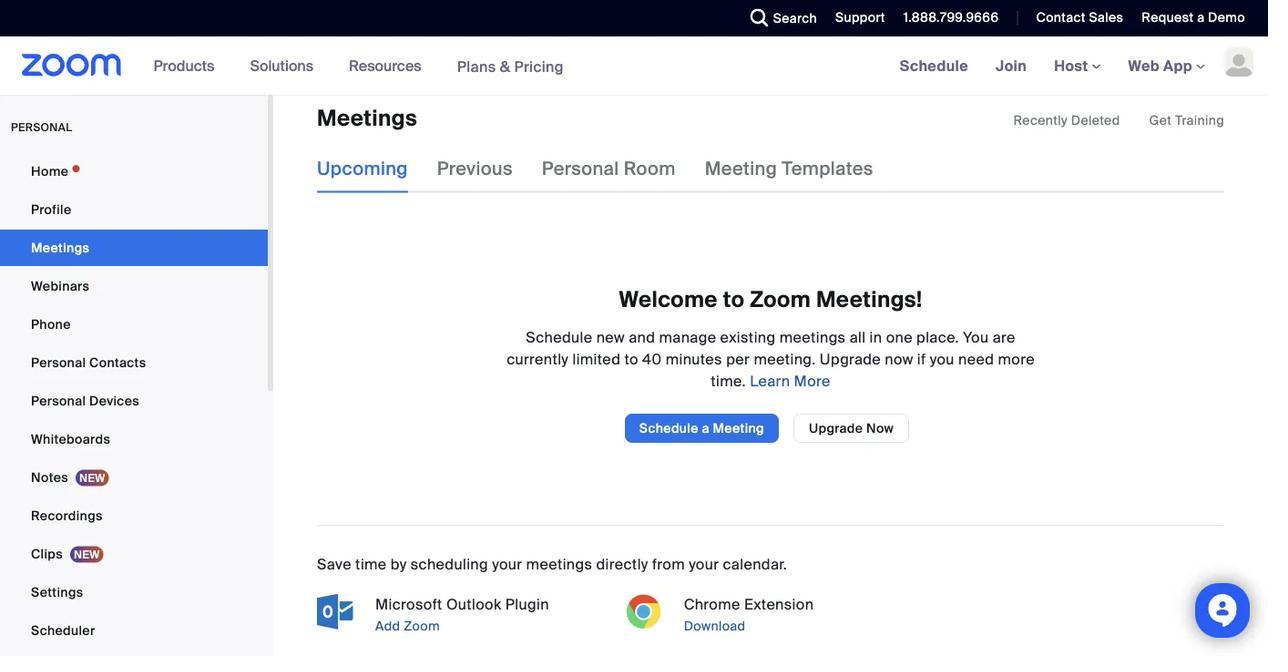 Task type: vqa. For each thing, say whether or not it's contained in the screenshot.
banner containing Products
yes



Task type: describe. For each thing, give the bounding box(es) containing it.
product information navigation
[[140, 36, 578, 96]]

existing
[[721, 328, 776, 347]]

new
[[597, 328, 625, 347]]

a for schedule
[[702, 420, 710, 437]]

contacts
[[89, 354, 146, 371]]

schedule for schedule a meeting
[[640, 420, 699, 437]]

personal contacts
[[31, 354, 146, 371]]

add zoom link
[[372, 615, 608, 637]]

1.888.799.9666
[[904, 9, 999, 26]]

schedule a meeting
[[640, 420, 765, 437]]

you
[[930, 350, 955, 369]]

resources button
[[349, 36, 430, 95]]

save time by scheduling your meetings directly from your calendar.
[[317, 555, 788, 574]]

recently deleted link
[[1014, 112, 1121, 130]]

profile link
[[0, 191, 268, 228]]

webinars link
[[0, 268, 268, 304]]

save
[[317, 555, 352, 574]]

schedule link
[[886, 36, 983, 95]]

chrome extension download
[[684, 595, 814, 635]]

chrome
[[684, 595, 741, 614]]

get training link
[[1150, 112, 1225, 129]]

minutes
[[666, 350, 723, 369]]

app
[[1164, 56, 1193, 75]]

schedule for schedule
[[900, 56, 969, 75]]

you
[[963, 328, 989, 347]]

1 your from the left
[[492, 555, 523, 574]]

one
[[886, 328, 913, 347]]

meeting inside tab list
[[705, 158, 777, 181]]

upgrade inside schedule new and manage existing meetings all in one place. you are currently limited to 40 minutes per meeting. upgrade now if you need more time.
[[820, 350, 881, 369]]

products button
[[154, 36, 223, 95]]

meetings for your
[[526, 555, 593, 574]]

plans
[[457, 57, 496, 76]]

are
[[993, 328, 1016, 347]]

recently
[[1014, 112, 1068, 129]]

join link
[[983, 36, 1041, 95]]

personal devices link
[[0, 383, 268, 419]]

to inside schedule new and manage existing meetings all in one place. you are currently limited to 40 minutes per meeting. upgrade now if you need more time.
[[625, 350, 639, 369]]

calendar.
[[723, 555, 788, 574]]

time
[[356, 555, 387, 574]]

plugin
[[506, 595, 549, 614]]

request
[[1142, 9, 1194, 26]]

more
[[998, 350, 1035, 369]]

join
[[996, 56, 1027, 75]]

in
[[870, 328, 883, 347]]

directly
[[597, 555, 649, 574]]

meetings!
[[817, 286, 923, 314]]

1 horizontal spatial to
[[723, 286, 745, 314]]

training
[[1176, 112, 1225, 129]]

download
[[684, 618, 746, 635]]

home link
[[0, 153, 268, 190]]

40
[[643, 350, 662, 369]]

meetings link
[[0, 230, 268, 266]]

add
[[375, 618, 401, 635]]

meeting.
[[754, 350, 816, 369]]

banner containing products
[[0, 36, 1269, 96]]

scheduler link
[[0, 612, 268, 649]]

microsoft outlook plugin add zoom
[[375, 595, 549, 635]]

upgrade now
[[809, 420, 894, 437]]

meeting inside button
[[713, 420, 765, 437]]

upgrade now button
[[794, 414, 910, 443]]

whiteboards
[[31, 431, 110, 447]]

profile
[[31, 201, 72, 218]]

limited
[[573, 350, 621, 369]]

personal for personal devices
[[31, 392, 86, 409]]

phone link
[[0, 306, 268, 343]]

contact
[[1037, 9, 1086, 26]]

support
[[836, 9, 886, 26]]

per
[[726, 350, 750, 369]]

contact sales
[[1037, 9, 1124, 26]]

web
[[1129, 56, 1160, 75]]

previous
[[437, 158, 513, 181]]

search
[[774, 10, 818, 26]]

now
[[885, 350, 914, 369]]

notes link
[[0, 459, 268, 496]]

learn more link
[[746, 372, 831, 391]]

pricing
[[514, 57, 564, 76]]

schedule a meeting button
[[625, 414, 779, 443]]

welcome
[[619, 286, 718, 314]]

products
[[154, 56, 215, 75]]

upgrade inside 'button'
[[809, 420, 863, 437]]

1.888.799.9666 button up join
[[890, 0, 1004, 36]]

room
[[624, 158, 676, 181]]



Task type: locate. For each thing, give the bounding box(es) containing it.
profile picture image
[[1225, 47, 1254, 77]]

schedule for schedule new and manage existing meetings all in one place. you are currently limited to 40 minutes per meeting. upgrade now if you need more time.
[[526, 328, 593, 347]]

to left 40
[[625, 350, 639, 369]]

personal inside personal devices link
[[31, 392, 86, 409]]

schedule up currently
[[526, 328, 593, 347]]

1 vertical spatial zoom
[[404, 618, 440, 635]]

schedule down 1.888.799.9666
[[900, 56, 969, 75]]

from
[[652, 555, 685, 574]]

your up plugin
[[492, 555, 523, 574]]

meetings navigation
[[886, 36, 1269, 96]]

a inside button
[[702, 420, 710, 437]]

1.888.799.9666 button up schedule 'link'
[[904, 9, 999, 26]]

meetings up meeting.
[[780, 328, 846, 347]]

now
[[867, 420, 894, 437]]

zoom up existing
[[750, 286, 811, 314]]

2 your from the left
[[689, 555, 719, 574]]

and
[[629, 328, 656, 347]]

1 vertical spatial meeting
[[713, 420, 765, 437]]

meetings up "webinars"
[[31, 239, 90, 256]]

phone
[[31, 316, 71, 333]]

upgrade left now
[[809, 420, 863, 437]]

host
[[1055, 56, 1092, 75]]

plans & pricing link
[[457, 57, 564, 76], [457, 57, 564, 76]]

0 vertical spatial meetings
[[780, 328, 846, 347]]

1 horizontal spatial zoom
[[750, 286, 811, 314]]

1 vertical spatial schedule
[[526, 328, 593, 347]]

personal up the whiteboards
[[31, 392, 86, 409]]

0 vertical spatial personal
[[542, 158, 619, 181]]

request a demo link
[[1129, 0, 1269, 36], [1142, 9, 1246, 26]]

application
[[1014, 112, 1225, 130]]

devices
[[89, 392, 139, 409]]

upcoming
[[317, 158, 408, 181]]

whiteboards link
[[0, 421, 268, 458]]

zoom logo image
[[22, 54, 122, 77]]

currently
[[507, 350, 569, 369]]

plans & pricing
[[457, 57, 564, 76]]

meetings up upcoming
[[317, 105, 417, 133]]

1 horizontal spatial schedule
[[640, 420, 699, 437]]

if
[[918, 350, 926, 369]]

clips
[[31, 545, 63, 562]]

1 vertical spatial upgrade
[[809, 420, 863, 437]]

0 horizontal spatial meetings
[[526, 555, 593, 574]]

0 vertical spatial zoom
[[750, 286, 811, 314]]

0 horizontal spatial meetings
[[31, 239, 90, 256]]

schedule down 40
[[640, 420, 699, 437]]

sales
[[1090, 9, 1124, 26]]

scheduling
[[411, 555, 488, 574]]

templates
[[782, 158, 874, 181]]

a down minutes
[[702, 420, 710, 437]]

get
[[1150, 112, 1172, 129]]

0 vertical spatial meetings
[[317, 105, 417, 133]]

time.
[[711, 372, 746, 391]]

host button
[[1055, 56, 1101, 75]]

meetings for existing
[[780, 328, 846, 347]]

manage
[[659, 328, 717, 347]]

personal for personal contacts
[[31, 354, 86, 371]]

clips link
[[0, 536, 268, 572]]

a
[[1198, 9, 1205, 26], [702, 420, 710, 437]]

demo
[[1209, 9, 1246, 26]]

1 vertical spatial to
[[625, 350, 639, 369]]

personal
[[542, 158, 619, 181], [31, 354, 86, 371], [31, 392, 86, 409]]

personal contacts link
[[0, 345, 268, 381]]

need
[[959, 350, 995, 369]]

your right "from"
[[689, 555, 719, 574]]

zoom down microsoft
[[404, 618, 440, 635]]

schedule inside schedule new and manage existing meetings all in one place. you are currently limited to 40 minutes per meeting. upgrade now if you need more time.
[[526, 328, 593, 347]]

upgrade down all
[[820, 350, 881, 369]]

0 vertical spatial meeting
[[705, 158, 777, 181]]

schedule
[[900, 56, 969, 75], [526, 328, 593, 347], [640, 420, 699, 437]]

2 vertical spatial personal
[[31, 392, 86, 409]]

meetings up plugin
[[526, 555, 593, 574]]

meeting templates
[[705, 158, 874, 181]]

personal room
[[542, 158, 676, 181]]

download link
[[680, 615, 916, 637]]

learn more
[[746, 372, 831, 391]]

more
[[794, 372, 831, 391]]

personal down phone
[[31, 354, 86, 371]]

by
[[391, 555, 407, 574]]

get training
[[1150, 112, 1225, 129]]

meeting down time. on the right bottom of the page
[[713, 420, 765, 437]]

1 horizontal spatial a
[[1198, 9, 1205, 26]]

1 horizontal spatial your
[[689, 555, 719, 574]]

meeting left templates
[[705, 158, 777, 181]]

0 horizontal spatial schedule
[[526, 328, 593, 347]]

0 horizontal spatial to
[[625, 350, 639, 369]]

zoom
[[750, 286, 811, 314], [404, 618, 440, 635]]

0 vertical spatial to
[[723, 286, 745, 314]]

recordings
[[31, 507, 103, 524]]

a left demo
[[1198, 9, 1205, 26]]

1 horizontal spatial meetings
[[317, 105, 417, 133]]

0 horizontal spatial a
[[702, 420, 710, 437]]

deleted
[[1072, 112, 1121, 129]]

meetings
[[317, 105, 417, 133], [31, 239, 90, 256]]

webinars
[[31, 278, 90, 294]]

tabs of meeting tab list
[[317, 146, 903, 193]]

1 vertical spatial meetings
[[526, 555, 593, 574]]

schedule inside 'link'
[[900, 56, 969, 75]]

personal inside tabs of meeting tab list
[[542, 158, 619, 181]]

zoom inside microsoft outlook plugin add zoom
[[404, 618, 440, 635]]

application containing recently deleted
[[1014, 112, 1225, 130]]

a for request
[[1198, 9, 1205, 26]]

2 horizontal spatial schedule
[[900, 56, 969, 75]]

personal
[[11, 120, 72, 134]]

schedule inside button
[[640, 420, 699, 437]]

2 vertical spatial schedule
[[640, 420, 699, 437]]

settings link
[[0, 574, 268, 611]]

home
[[31, 163, 69, 180]]

place.
[[917, 328, 960, 347]]

0 vertical spatial schedule
[[900, 56, 969, 75]]

1.888.799.9666 button
[[890, 0, 1004, 36], [904, 9, 999, 26]]

solutions
[[250, 56, 314, 75]]

personal devices
[[31, 392, 139, 409]]

recently deleted
[[1014, 112, 1121, 129]]

0 vertical spatial upgrade
[[820, 350, 881, 369]]

schedule new and manage existing meetings all in one place. you are currently limited to 40 minutes per meeting. upgrade now if you need more time.
[[507, 328, 1035, 391]]

extension
[[745, 595, 814, 614]]

1 vertical spatial a
[[702, 420, 710, 437]]

1 horizontal spatial meetings
[[780, 328, 846, 347]]

microsoft
[[375, 595, 443, 614]]

&
[[500, 57, 511, 76]]

0 vertical spatial a
[[1198, 9, 1205, 26]]

upgrade
[[820, 350, 881, 369], [809, 420, 863, 437]]

search button
[[737, 0, 822, 36]]

personal left room
[[542, 158, 619, 181]]

personal menu menu
[[0, 153, 268, 656]]

web app
[[1129, 56, 1193, 75]]

request a demo
[[1142, 9, 1246, 26]]

0 horizontal spatial your
[[492, 555, 523, 574]]

personal for personal room
[[542, 158, 619, 181]]

0 horizontal spatial zoom
[[404, 618, 440, 635]]

learn
[[750, 372, 791, 391]]

resources
[[349, 56, 422, 75]]

banner
[[0, 36, 1269, 96]]

support link
[[822, 0, 890, 36], [836, 9, 886, 26]]

to
[[723, 286, 745, 314], [625, 350, 639, 369]]

all
[[850, 328, 866, 347]]

to up existing
[[723, 286, 745, 314]]

1 vertical spatial personal
[[31, 354, 86, 371]]

personal inside personal contacts link
[[31, 354, 86, 371]]

meetings inside personal menu menu
[[31, 239, 90, 256]]

meetings inside schedule new and manage existing meetings all in one place. you are currently limited to 40 minutes per meeting. upgrade now if you need more time.
[[780, 328, 846, 347]]

settings
[[31, 584, 83, 601]]

your
[[492, 555, 523, 574], [689, 555, 719, 574]]

1 vertical spatial meetings
[[31, 239, 90, 256]]

scheduler
[[31, 622, 95, 639]]



